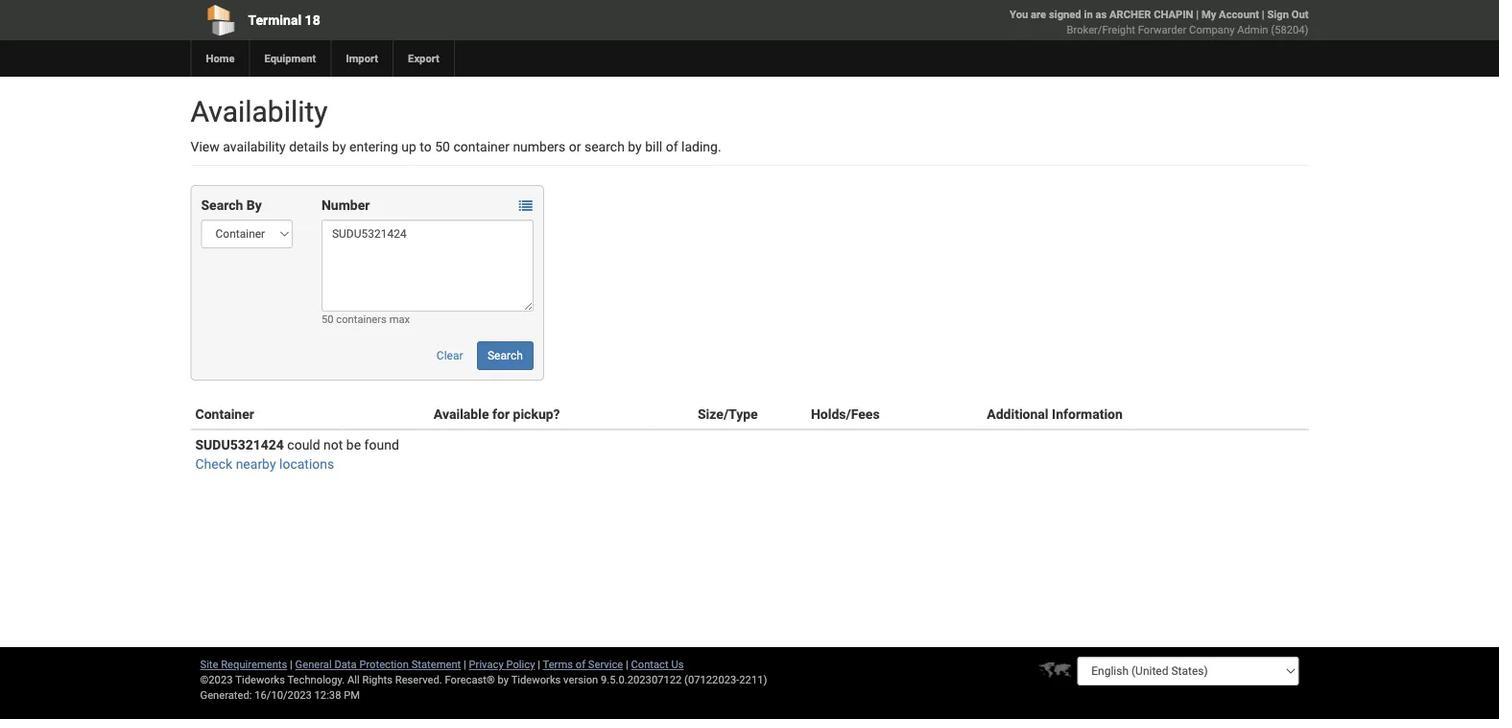 Task type: describe. For each thing, give the bounding box(es) containing it.
out
[[1292, 8, 1309, 21]]

to
[[420, 139, 432, 155]]

signed
[[1049, 8, 1081, 21]]

50 containers max
[[321, 313, 410, 326]]

found
[[364, 437, 399, 453]]

0 horizontal spatial 50
[[321, 313, 334, 326]]

rights
[[362, 674, 393, 687]]

requirements
[[221, 659, 287, 671]]

site requirements link
[[200, 659, 287, 671]]

check
[[195, 456, 232, 472]]

terminal 18 link
[[191, 0, 640, 40]]

forwarder
[[1138, 24, 1187, 36]]

export link
[[393, 40, 454, 77]]

protection
[[359, 659, 409, 671]]

data
[[334, 659, 357, 671]]

terminal
[[248, 12, 302, 28]]

statement
[[411, 659, 461, 671]]

0 vertical spatial of
[[666, 139, 678, 155]]

my
[[1202, 8, 1216, 21]]

| left general
[[290, 659, 293, 671]]

locations
[[279, 456, 334, 472]]

number
[[321, 197, 370, 213]]

site
[[200, 659, 218, 671]]

search for search by
[[201, 197, 243, 213]]

details
[[289, 139, 329, 155]]

| left my
[[1196, 8, 1199, 21]]

us
[[671, 659, 684, 671]]

technology.
[[287, 674, 345, 687]]

chapin
[[1154, 8, 1194, 21]]

sudu5321424 could not be found check nearby locations
[[195, 437, 399, 472]]

©2023 tideworks
[[200, 674, 285, 687]]

as
[[1096, 8, 1107, 21]]

information
[[1052, 406, 1123, 422]]

account
[[1219, 8, 1259, 21]]

max
[[389, 313, 410, 326]]

of inside the site requirements | general data protection statement | privacy policy | terms of service | contact us ©2023 tideworks technology. all rights reserved. forecast® by tideworks version 9.5.0.202307122 (07122023-2211) generated: 16/10/2023 12:38 pm
[[576, 659, 586, 671]]

search
[[585, 139, 625, 155]]

availability
[[223, 139, 286, 155]]

additional information
[[987, 406, 1123, 422]]

could
[[287, 437, 320, 453]]

version
[[564, 674, 598, 687]]

search for search
[[488, 349, 523, 363]]

admin
[[1237, 24, 1268, 36]]

view availability details by entering up to 50 container numbers or search by bill of lading.
[[191, 139, 721, 155]]

16/10/2023
[[255, 690, 312, 702]]

sudu5321424
[[195, 437, 284, 453]]

broker/freight
[[1067, 24, 1135, 36]]

available for pickup?
[[434, 406, 560, 422]]

size/type
[[698, 406, 758, 422]]

search by
[[201, 197, 262, 213]]

reserved.
[[395, 674, 442, 687]]

terms
[[543, 659, 573, 671]]

generated:
[[200, 690, 252, 702]]

forecast®
[[445, 674, 495, 687]]

availability
[[191, 95, 328, 129]]

you
[[1010, 8, 1028, 21]]

search button
[[477, 342, 534, 370]]

by inside the site requirements | general data protection statement | privacy policy | terms of service | contact us ©2023 tideworks technology. all rights reserved. forecast® by tideworks version 9.5.0.202307122 (07122023-2211) generated: 16/10/2023 12:38 pm
[[498, 674, 509, 687]]

service
[[588, 659, 623, 671]]

home link
[[191, 40, 249, 77]]

container
[[453, 139, 510, 155]]

Number text field
[[321, 220, 533, 312]]

clear
[[437, 349, 463, 363]]

export
[[408, 52, 440, 65]]

additional
[[987, 406, 1049, 422]]

| up tideworks
[[538, 659, 540, 671]]

company
[[1189, 24, 1235, 36]]

sign out link
[[1267, 8, 1309, 21]]

available
[[434, 406, 489, 422]]

archer
[[1110, 8, 1151, 21]]

bill
[[645, 139, 663, 155]]



Task type: locate. For each thing, give the bounding box(es) containing it.
are
[[1031, 8, 1046, 21]]

tideworks
[[511, 674, 561, 687]]

0 horizontal spatial search
[[201, 197, 243, 213]]

view
[[191, 139, 220, 155]]

or
[[569, 139, 581, 155]]

for
[[492, 406, 510, 422]]

not
[[324, 437, 343, 453]]

terms of service link
[[543, 659, 623, 671]]

search right clear button
[[488, 349, 523, 363]]

1 horizontal spatial search
[[488, 349, 523, 363]]

1 vertical spatial 50
[[321, 313, 334, 326]]

all
[[347, 674, 360, 687]]

1 vertical spatial search
[[488, 349, 523, 363]]

site requirements | general data protection statement | privacy policy | terms of service | contact us ©2023 tideworks technology. all rights reserved. forecast® by tideworks version 9.5.0.202307122 (07122023-2211) generated: 16/10/2023 12:38 pm
[[200, 659, 767, 702]]

equipment
[[264, 52, 316, 65]]

you are signed in as archer chapin | my account | sign out broker/freight forwarder company admin (58204)
[[1010, 8, 1309, 36]]

0 horizontal spatial of
[[576, 659, 586, 671]]

by
[[246, 197, 262, 213]]

12:38
[[314, 690, 341, 702]]

50
[[435, 139, 450, 155], [321, 313, 334, 326]]

general data protection statement link
[[295, 659, 461, 671]]

general
[[295, 659, 332, 671]]

equipment link
[[249, 40, 331, 77]]

holds/fees
[[811, 406, 880, 422]]

by right details
[[332, 139, 346, 155]]

1 horizontal spatial of
[[666, 139, 678, 155]]

entering
[[349, 139, 398, 155]]

of up version
[[576, 659, 586, 671]]

lading.
[[682, 139, 721, 155]]

| up forecast®
[[464, 659, 466, 671]]

terminal 18
[[248, 12, 320, 28]]

contact us link
[[631, 659, 684, 671]]

by down privacy policy link
[[498, 674, 509, 687]]

container
[[195, 406, 254, 422]]

contact
[[631, 659, 669, 671]]

privacy
[[469, 659, 504, 671]]

9.5.0.202307122
[[601, 674, 682, 687]]

home
[[206, 52, 235, 65]]

check nearby locations link
[[195, 456, 334, 472]]

containers
[[336, 313, 387, 326]]

search left the by
[[201, 197, 243, 213]]

0 vertical spatial search
[[201, 197, 243, 213]]

import link
[[331, 40, 393, 77]]

pickup?
[[513, 406, 560, 422]]

clear button
[[426, 342, 474, 370]]

0 horizontal spatial by
[[332, 139, 346, 155]]

of right bill
[[666, 139, 678, 155]]

2211)
[[739, 674, 767, 687]]

search inside button
[[488, 349, 523, 363]]

50 left containers
[[321, 313, 334, 326]]

| left sign
[[1262, 8, 1265, 21]]

pm
[[344, 690, 360, 702]]

my account link
[[1202, 8, 1259, 21]]

(58204)
[[1271, 24, 1309, 36]]

by left bill
[[628, 139, 642, 155]]

|
[[1196, 8, 1199, 21], [1262, 8, 1265, 21], [290, 659, 293, 671], [464, 659, 466, 671], [538, 659, 540, 671], [626, 659, 628, 671]]

search
[[201, 197, 243, 213], [488, 349, 523, 363]]

nearby
[[236, 456, 276, 472]]

sign
[[1267, 8, 1289, 21]]

show list image
[[519, 199, 533, 213]]

2 horizontal spatial by
[[628, 139, 642, 155]]

policy
[[506, 659, 535, 671]]

in
[[1084, 8, 1093, 21]]

50 right to
[[435, 139, 450, 155]]

1 horizontal spatial by
[[498, 674, 509, 687]]

| up 9.5.0.202307122
[[626, 659, 628, 671]]

privacy policy link
[[469, 659, 535, 671]]

import
[[346, 52, 378, 65]]

1 horizontal spatial 50
[[435, 139, 450, 155]]

(07122023-
[[684, 674, 739, 687]]

by
[[332, 139, 346, 155], [628, 139, 642, 155], [498, 674, 509, 687]]

0 vertical spatial 50
[[435, 139, 450, 155]]

18
[[305, 12, 320, 28]]

1 vertical spatial of
[[576, 659, 586, 671]]

be
[[346, 437, 361, 453]]

numbers
[[513, 139, 566, 155]]



Task type: vqa. For each thing, say whether or not it's contained in the screenshot.
09/19/2023
no



